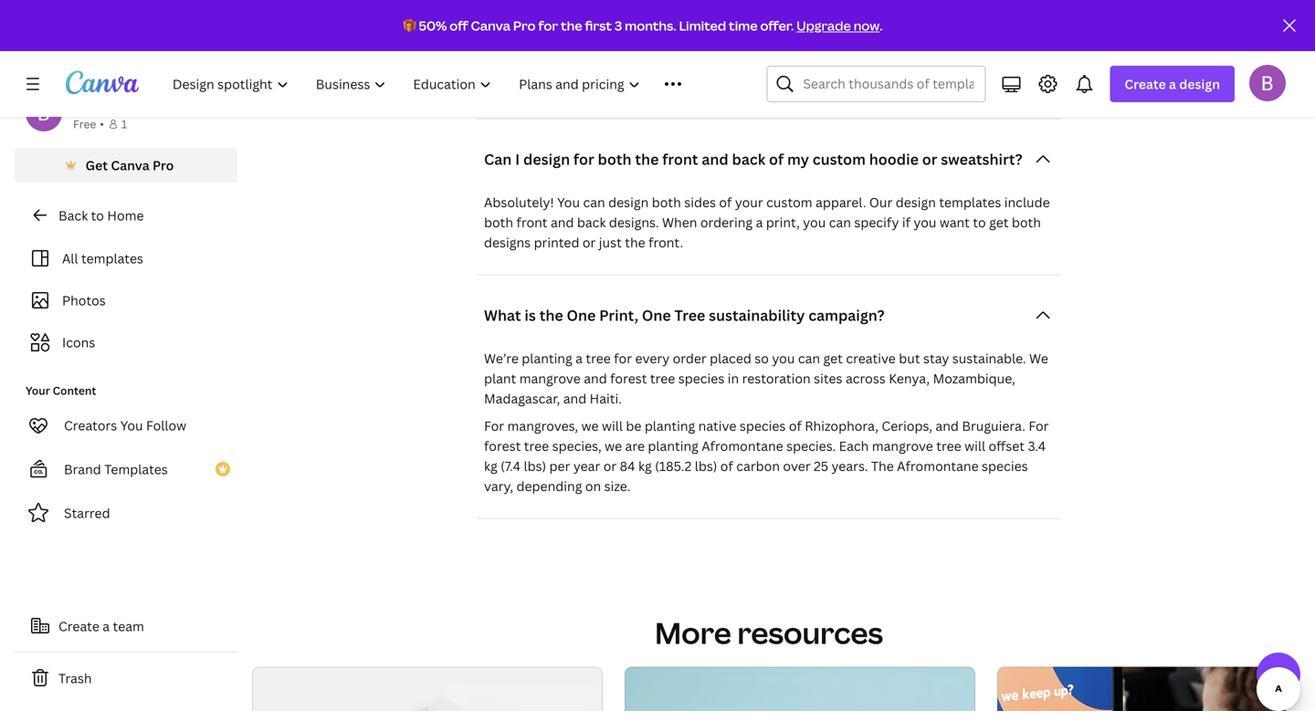 Task type: vqa. For each thing, say whether or not it's contained in the screenshot.
bottommost get
yes



Task type: describe. For each thing, give the bounding box(es) containing it.
hoodies inside the print size for our custom hoodies typically measures 355 × 290 mm while sweatshirts have a 355 × 455 mm printable area.
[[664, 58, 713, 75]]

you for absolutely!
[[557, 194, 580, 211]]

both up designs on the left of page
[[484, 214, 513, 231]]

back inside can i design for both the front and back of my custom hoodie or sweatshirt? dropdown button
[[732, 149, 766, 169]]

campaign?
[[808, 306, 885, 325]]

0 vertical spatial afromontane
[[702, 437, 783, 455]]

templates
[[104, 461, 168, 478]]

vary,
[[484, 478, 513, 495]]

100 color combinations and how to apply them to your designs image
[[252, 667, 603, 711]]

content
[[53, 383, 96, 398]]

the inside for mangroves, we will be planting native species of rhizophora, ceriops, and bruguiera. for forest tree species, we are planting afromontane species. each mangrove tree will offset 3.4 kg (7.4 lbs) per year or 84 kg (185.2 lbs) of carbon over 25 years. the afromontane species vary, depending on size.
[[871, 458, 894, 475]]

specify
[[854, 214, 899, 231]]

tree up haiti.
[[586, 350, 611, 367]]

now
[[854, 17, 880, 34]]

photos link
[[26, 283, 226, 318]]

kenya,
[[889, 370, 930, 387]]

the inside absolutely! you can design both sides of your custom apparel. our design templates include both front and back designs. when ordering a print, you can specify if you want to get both designs printed or just the front.
[[625, 234, 645, 251]]

get canva pro
[[86, 157, 174, 174]]

mangrove inside the we're planting a tree for every order placed so you can get creative but stay sustainable. we plant mangrove and forest tree species in restoration sites across kenya, mozambique, madagascar, and haiti.
[[519, 370, 581, 387]]

offset
[[989, 437, 1025, 455]]

design up designs.
[[608, 194, 649, 211]]

order
[[673, 350, 707, 367]]

create for create a design
[[1125, 75, 1166, 93]]

bob builder image
[[1249, 65, 1286, 101]]

0 horizontal spatial will
[[602, 417, 623, 435]]

offer.
[[760, 17, 794, 34]]

3.4
[[1028, 437, 1046, 455]]

and inside for mangroves, we will be planting native species of rhizophora, ceriops, and bruguiera. for forest tree species, we are planting afromontane species. each mangrove tree will offset 3.4 kg (7.4 lbs) per year or 84 kg (185.2 lbs) of carbon over 25 years. the afromontane species vary, depending on size.
[[936, 417, 959, 435]]

bruguiera.
[[962, 417, 1025, 435]]

when
[[662, 214, 697, 231]]

0 vertical spatial we
[[581, 417, 599, 435]]

you for creators
[[120, 417, 143, 434]]

for inside the we're planting a tree for every order placed so you can get creative but stay sustainable. we plant mangrove and forest tree species in restoration sites across kenya, mozambique, madagascar, and haiti.
[[614, 350, 632, 367]]

for inside can i design for both the front and back of my custom hoodie or sweatshirt? dropdown button
[[573, 149, 594, 169]]

basic color theory image
[[625, 667, 975, 711]]

1 vertical spatial mm
[[588, 78, 611, 95]]

home
[[107, 207, 144, 224]]

brand
[[64, 461, 101, 478]]

for mangroves, we will be planting native species of rhizophora, ceriops, and bruguiera. for forest tree species, we are planting afromontane species. each mangrove tree will offset 3.4 kg (7.4 lbs) per year or 84 kg (185.2 lbs) of carbon over 25 years. the afromontane species vary, depending on size.
[[484, 417, 1049, 495]]

over
[[783, 458, 811, 475]]

(7.4
[[501, 458, 521, 475]]

brand templates link
[[15, 451, 237, 488]]

stay
[[923, 350, 949, 367]]

what for what is the print size for your custom hoodies and sweatshirts?
[[484, 13, 521, 33]]

your
[[26, 383, 50, 398]]

.
[[880, 17, 883, 34]]

sustainable.
[[952, 350, 1026, 367]]

1 vertical spatial planting
[[645, 417, 695, 435]]

species inside the we're planting a tree for every order placed so you can get creative but stay sustainable. we plant mangrove and forest tree species in restoration sites across kenya, mozambique, madagascar, and haiti.
[[678, 370, 724, 387]]

typically
[[716, 58, 769, 75]]

in
[[728, 370, 739, 387]]

both inside dropdown button
[[598, 149, 632, 169]]

resources
[[737, 613, 883, 653]]

2 vertical spatial planting
[[648, 437, 698, 455]]

sweatshirt?
[[941, 149, 1023, 169]]

0 vertical spatial mm
[[897, 58, 920, 75]]

of inside absolutely! you can design both sides of your custom apparel. our design templates include both front and back designs. when ordering a print, you can specify if you want to get both designs printed or just the front.
[[719, 194, 732, 211]]

design left bob builder image at the right
[[1179, 75, 1220, 93]]

all templates
[[62, 250, 143, 267]]

year
[[573, 458, 600, 475]]

2 for from the left
[[1029, 417, 1049, 435]]

0 horizontal spatial to
[[91, 207, 104, 224]]

is for one
[[525, 306, 536, 325]]

for inside what is the print size for your custom hoodies and sweatshirts? 'dropdown button'
[[635, 13, 656, 33]]

1 vertical spatial afromontane
[[897, 458, 979, 475]]

custom inside absolutely! you can design both sides of your custom apparel. our design templates include both front and back designs. when ordering a print, you can specify if you want to get both designs printed or just the front.
[[766, 194, 812, 211]]

your inside 'dropdown button'
[[660, 13, 692, 33]]

native
[[698, 417, 736, 435]]

1 one from the left
[[567, 306, 596, 325]]

first
[[585, 17, 612, 34]]

front.
[[649, 234, 683, 251]]

area.
[[674, 78, 704, 95]]

species.
[[786, 437, 836, 455]]

(185.2
[[655, 458, 692, 475]]

what for what is the one print, one tree sustainability campaign?
[[484, 306, 521, 325]]

placed
[[710, 350, 751, 367]]

we
[[1029, 350, 1048, 367]]

both up when
[[652, 194, 681, 211]]

creators you follow
[[64, 417, 186, 434]]

print inside the print size for our custom hoodies typically measures 355 × 290 mm while sweatshirts have a 355 × 455 mm printable area.
[[510, 58, 540, 75]]

can i design for both the front and back of my custom hoodie or sweatshirt? button
[[477, 141, 1061, 178]]

design up if
[[896, 194, 936, 211]]

1 kg from the left
[[484, 458, 497, 475]]

your content
[[26, 383, 96, 398]]

1 horizontal spatial will
[[965, 437, 985, 455]]

what is the one print, one tree sustainability campaign?
[[484, 306, 885, 325]]

Search search field
[[803, 67, 974, 101]]

tree down mangroves,
[[524, 437, 549, 455]]

a inside dropdown button
[[1169, 75, 1176, 93]]

what is the print size for your custom hoodies and sweatshirts?
[[484, 13, 932, 33]]

back to home link
[[15, 197, 237, 234]]

or inside for mangroves, we will be planting native species of rhizophora, ceriops, and bruguiera. for forest tree species, we are planting afromontane species. each mangrove tree will offset 3.4 kg (7.4 lbs) per year or 84 kg (185.2 lbs) of carbon over 25 years. the afromontane species vary, depending on size.
[[603, 458, 617, 475]]

to inside absolutely! you can design both sides of your custom apparel. our design templates include both front and back designs. when ordering a print, you can specify if you want to get both designs printed or just the front.
[[973, 214, 986, 231]]

and inside dropdown button
[[702, 149, 729, 169]]

include
[[1004, 194, 1050, 211]]

upgrade now button
[[797, 17, 880, 34]]

is for print
[[525, 13, 536, 33]]

size inside 'dropdown button'
[[605, 13, 632, 33]]

290
[[870, 58, 894, 75]]

just
[[599, 234, 622, 251]]

create a design
[[1125, 75, 1220, 93]]

free
[[73, 116, 96, 132]]

design right i
[[523, 149, 570, 169]]

the inside 'dropdown button'
[[539, 13, 563, 33]]

if
[[902, 214, 910, 231]]

print inside 'dropdown button'
[[567, 13, 602, 33]]

0 horizontal spatial can
[[583, 194, 605, 211]]

absolutely! you can design both sides of your custom apparel. our design templates include both front and back designs. when ordering a print, you can specify if you want to get both designs printed or just the front.
[[484, 194, 1050, 251]]

be
[[626, 417, 641, 435]]

a inside the print size for our custom hoodies typically measures 355 × 290 mm while sweatshirts have a 355 × 455 mm printable area.
[[517, 78, 524, 95]]

both down include
[[1012, 214, 1041, 231]]

more resources
[[655, 613, 883, 653]]

pro inside button
[[152, 157, 174, 174]]

trash link
[[15, 660, 237, 697]]

back
[[58, 207, 88, 224]]

we're planting a tree for every order placed so you can get creative but stay sustainable. we plant mangrove and forest tree species in restoration sites across kenya, mozambique, madagascar, and haiti.
[[484, 350, 1048, 407]]

2 vertical spatial species
[[982, 458, 1028, 475]]

sweatshirts
[[959, 58, 1030, 75]]

1
[[121, 116, 127, 132]]

or inside dropdown button
[[922, 149, 937, 169]]

your ultimate guide to visual marketing image
[[997, 667, 1315, 711]]

creators you follow link
[[15, 407, 237, 444]]

the print size for our custom hoodies typically measures 355 × 290 mm while sweatshirts have a 355 × 455 mm printable area.
[[484, 58, 1030, 95]]

get inside absolutely! you can design both sides of your custom apparel. our design templates include both front and back designs. when ordering a print, you can specify if you want to get both designs printed or just the front.
[[989, 214, 1009, 231]]

on
[[585, 478, 601, 495]]

haiti.
[[590, 390, 622, 407]]

templates inside absolutely! you can design both sides of your custom apparel. our design templates include both front and back designs. when ordering a print, you can specify if you want to get both designs printed or just the front.
[[939, 194, 1001, 211]]

ordering
[[700, 214, 753, 231]]

and inside 'dropdown button'
[[813, 13, 839, 33]]



Task type: locate. For each thing, give the bounding box(es) containing it.
1 horizontal spatial afromontane
[[897, 458, 979, 475]]

icons
[[62, 334, 95, 351]]

the right years.
[[871, 458, 894, 475]]

0 vertical spatial you
[[557, 194, 580, 211]]

is down designs on the left of page
[[525, 306, 536, 325]]

all
[[62, 250, 78, 267]]

1 is from the top
[[525, 13, 536, 33]]

across
[[846, 370, 886, 387]]

species
[[678, 370, 724, 387], [740, 417, 786, 435], [982, 458, 1028, 475]]

× left '290'
[[860, 58, 866, 75]]

mangrove down ceriops,
[[872, 437, 933, 455]]

species down offset
[[982, 458, 1028, 475]]

you inside the we're planting a tree for every order placed so you can get creative but stay sustainable. we plant mangrove and forest tree species in restoration sites across kenya, mozambique, madagascar, and haiti.
[[772, 350, 795, 367]]

0 horizontal spatial lbs)
[[524, 458, 546, 475]]

mangrove up the madagascar,
[[519, 370, 581, 387]]

per
[[549, 458, 570, 475]]

1 horizontal spatial or
[[603, 458, 617, 475]]

of inside can i design for both the front and back of my custom hoodie or sweatshirt? dropdown button
[[769, 149, 784, 169]]

0 horizontal spatial print
[[510, 58, 540, 75]]

the
[[484, 58, 507, 75], [871, 458, 894, 475]]

can up sites
[[798, 350, 820, 367]]

1 horizontal spatial mm
[[897, 58, 920, 75]]

custom inside what is the print size for your custom hoodies and sweatshirts? 'dropdown button'
[[696, 13, 749, 33]]

both up designs.
[[598, 149, 632, 169]]

and up 'sides'
[[702, 149, 729, 169]]

1 horizontal spatial front
[[662, 149, 698, 169]]

forest up haiti.
[[610, 370, 647, 387]]

depending
[[516, 478, 582, 495]]

2 is from the top
[[525, 306, 536, 325]]

we left are
[[605, 437, 622, 455]]

1 vertical spatial canva
[[111, 157, 149, 174]]

pro right off
[[513, 17, 536, 34]]

or left 84 on the bottom left of the page
[[603, 458, 617, 475]]

planting inside the we're planting a tree for every order placed so you can get creative but stay sustainable. we plant mangrove and forest tree species in restoration sites across kenya, mozambique, madagascar, and haiti.
[[522, 350, 572, 367]]

3
[[614, 17, 622, 34]]

1 vertical spatial templates
[[81, 250, 143, 267]]

species down order
[[678, 370, 724, 387]]

0 vertical spatial print
[[567, 13, 602, 33]]

1 vertical spatial can
[[829, 214, 851, 231]]

and left now on the right top
[[813, 13, 839, 33]]

2 kg from the left
[[638, 458, 652, 475]]

apparel.
[[816, 194, 866, 211]]

1 horizontal spatial you
[[803, 214, 826, 231]]

we're
[[484, 350, 519, 367]]

starred link
[[15, 495, 237, 531]]

limited
[[679, 17, 726, 34]]

×
[[860, 58, 866, 75], [552, 78, 559, 95]]

hoodies inside 'dropdown button'
[[752, 13, 809, 33]]

size up 455 on the top
[[543, 58, 566, 75]]

while
[[923, 58, 956, 75]]

0 vertical spatial mangrove
[[519, 370, 581, 387]]

lbs) right (185.2
[[695, 458, 717, 475]]

front up 'sides'
[[662, 149, 698, 169]]

1 what from the top
[[484, 13, 521, 33]]

1 vertical spatial the
[[871, 458, 894, 475]]

size up our
[[605, 13, 632, 33]]

1 vertical spatial create
[[58, 618, 99, 635]]

front down "absolutely!"
[[516, 214, 548, 231]]

1 vertical spatial print
[[510, 58, 540, 75]]

pro up the back to home link
[[152, 157, 174, 174]]

and right ceriops,
[[936, 417, 959, 435]]

size inside the print size for our custom hoodies typically measures 355 × 290 mm while sweatshirts have a 355 × 455 mm printable area.
[[543, 58, 566, 75]]

0 vertical spatial templates
[[939, 194, 1001, 211]]

months.
[[625, 17, 676, 34]]

for up 3.4
[[1029, 417, 1049, 435]]

mm down our
[[588, 78, 611, 95]]

2 what from the top
[[484, 306, 521, 325]]

upgrade
[[797, 17, 851, 34]]

hoodie
[[869, 149, 919, 169]]

for left first
[[538, 17, 558, 34]]

0 horizontal spatial front
[[516, 214, 548, 231]]

0 vertical spatial front
[[662, 149, 698, 169]]

what up we're
[[484, 306, 521, 325]]

1 vertical spatial 355
[[527, 78, 549, 95]]

1 horizontal spatial canva
[[471, 17, 511, 34]]

back to home
[[58, 207, 144, 224]]

1 vertical spatial or
[[583, 234, 596, 251]]

0 horizontal spatial create
[[58, 618, 99, 635]]

size
[[605, 13, 632, 33], [543, 58, 566, 75]]

planting right we're
[[522, 350, 572, 367]]

2 horizontal spatial you
[[914, 214, 936, 231]]

1 vertical spatial hoodies
[[664, 58, 713, 75]]

restoration
[[742, 370, 811, 387]]

print,
[[766, 214, 800, 231]]

will
[[602, 417, 623, 435], [965, 437, 985, 455]]

1 horizontal spatial get
[[989, 214, 1009, 231]]

the inside the print size for our custom hoodies typically measures 355 × 290 mm while sweatshirts have a 355 × 455 mm printable area.
[[484, 58, 507, 75]]

get down include
[[989, 214, 1009, 231]]

0 vertical spatial back
[[732, 149, 766, 169]]

kg
[[484, 458, 497, 475], [638, 458, 652, 475]]

1 lbs) from the left
[[524, 458, 546, 475]]

0 horizontal spatial one
[[567, 306, 596, 325]]

you up printed
[[557, 194, 580, 211]]

what inside dropdown button
[[484, 306, 521, 325]]

planting
[[522, 350, 572, 367], [645, 417, 695, 435], [648, 437, 698, 455]]

photos
[[62, 292, 106, 309]]

and up printed
[[551, 214, 574, 231]]

0 vertical spatial ×
[[860, 58, 866, 75]]

0 horizontal spatial afromontane
[[702, 437, 783, 455]]

1 horizontal spatial hoodies
[[752, 13, 809, 33]]

the
[[539, 13, 563, 33], [561, 17, 582, 34], [635, 149, 659, 169], [625, 234, 645, 251], [539, 306, 563, 325]]

of up ordering on the top of page
[[719, 194, 732, 211]]

want
[[940, 214, 970, 231]]

creators
[[64, 417, 117, 434]]

templates right all
[[81, 250, 143, 267]]

your
[[660, 13, 692, 33], [735, 194, 763, 211]]

0 vertical spatial will
[[602, 417, 623, 435]]

what is the print size for your custom hoodies and sweatshirts? button
[[477, 5, 1061, 42]]

1 horizontal spatial ×
[[860, 58, 866, 75]]

carbon
[[736, 458, 780, 475]]

create inside dropdown button
[[1125, 75, 1166, 93]]

your right 3
[[660, 13, 692, 33]]

will down bruguiera.
[[965, 437, 985, 455]]

forest up (7.4
[[484, 437, 521, 455]]

1 vertical spatial mangrove
[[872, 437, 933, 455]]

1 horizontal spatial print
[[567, 13, 602, 33]]

for left every
[[614, 350, 632, 367]]

planting up (185.2
[[648, 437, 698, 455]]

1 vertical spatial what
[[484, 306, 521, 325]]

0 horizontal spatial mangrove
[[519, 370, 581, 387]]

plant
[[484, 370, 516, 387]]

creative
[[846, 350, 896, 367]]

afromontane up carbon
[[702, 437, 783, 455]]

print up have
[[510, 58, 540, 75]]

or right hoodie
[[922, 149, 937, 169]]

you right if
[[914, 214, 936, 231]]

team
[[113, 618, 144, 635]]

2 horizontal spatial species
[[982, 458, 1028, 475]]

our
[[590, 58, 611, 75]]

front inside absolutely! you can design both sides of your custom apparel. our design templates include both front and back designs. when ordering a print, you can specify if you want to get both designs printed or just the front.
[[516, 214, 548, 231]]

mangrove
[[519, 370, 581, 387], [872, 437, 933, 455]]

mm
[[897, 58, 920, 75], [588, 78, 611, 95]]

is inside 'dropdown button'
[[525, 13, 536, 33]]

and up haiti.
[[584, 370, 607, 387]]

so
[[755, 350, 769, 367]]

trash
[[58, 670, 92, 687]]

1 horizontal spatial the
[[871, 458, 894, 475]]

0 horizontal spatial mm
[[588, 78, 611, 95]]

0 horizontal spatial or
[[583, 234, 596, 251]]

0 horizontal spatial you
[[772, 350, 795, 367]]

or inside absolutely! you can design both sides of your custom apparel. our design templates include both front and back designs. when ordering a print, you can specify if you want to get both designs printed or just the front.
[[583, 234, 596, 251]]

mozambique,
[[933, 370, 1015, 387]]

1 horizontal spatial back
[[732, 149, 766, 169]]

canva right get
[[111, 157, 149, 174]]

0 vertical spatial forest
[[610, 370, 647, 387]]

tree
[[674, 306, 705, 325]]

1 horizontal spatial for
[[1029, 417, 1049, 435]]

is left first
[[525, 13, 536, 33]]

mangrove inside for mangroves, we will be planting native species of rhizophora, ceriops, and bruguiera. for forest tree species, we are planting afromontane species. each mangrove tree will offset 3.4 kg (7.4 lbs) per year or 84 kg (185.2 lbs) of carbon over 25 years. the afromontane species vary, depending on size.
[[872, 437, 933, 455]]

kg left (7.4
[[484, 458, 497, 475]]

1 horizontal spatial kg
[[638, 458, 652, 475]]

species up carbon
[[740, 417, 786, 435]]

a inside the we're planting a tree for every order placed so you can get creative but stay sustainable. we plant mangrove and forest tree species in restoration sites across kenya, mozambique, madagascar, and haiti.
[[575, 350, 583, 367]]

1 vertical spatial your
[[735, 194, 763, 211]]

sites
[[814, 370, 842, 387]]

2 one from the left
[[642, 306, 671, 325]]

sustainability
[[709, 306, 805, 325]]

custom inside the print size for our custom hoodies typically measures 355 × 290 mm while sweatshirts have a 355 × 455 mm printable area.
[[615, 58, 661, 75]]

0 vertical spatial 355
[[835, 58, 857, 75]]

top level navigation element
[[161, 66, 723, 102], [161, 66, 723, 102]]

1 vertical spatial get
[[823, 350, 843, 367]]

mm right '290'
[[897, 58, 920, 75]]

can
[[484, 149, 512, 169]]

1 horizontal spatial templates
[[939, 194, 1001, 211]]

tree left offset
[[936, 437, 961, 455]]

or left just
[[583, 234, 596, 251]]

forest inside for mangroves, we will be planting native species of rhizophora, ceriops, and bruguiera. for forest tree species, we are planting afromontane species. each mangrove tree will offset 3.4 kg (7.4 lbs) per year or 84 kg (185.2 lbs) of carbon over 25 years. the afromontane species vary, depending on size.
[[484, 437, 521, 455]]

print left 3
[[567, 13, 602, 33]]

1 horizontal spatial create
[[1125, 75, 1166, 93]]

for
[[635, 13, 656, 33], [538, 17, 558, 34], [569, 58, 587, 75], [573, 149, 594, 169], [614, 350, 632, 367]]

2 lbs) from the left
[[695, 458, 717, 475]]

0 vertical spatial get
[[989, 214, 1009, 231]]

what
[[484, 13, 521, 33], [484, 306, 521, 325]]

custom inside can i design for both the front and back of my custom hoodie or sweatshirt? dropdown button
[[813, 149, 866, 169]]

0 vertical spatial the
[[484, 58, 507, 75]]

rhizophora,
[[805, 417, 879, 435]]

hoodies up area. in the top of the page
[[664, 58, 713, 75]]

0 horizontal spatial species
[[678, 370, 724, 387]]

50%
[[419, 17, 447, 34]]

1 vertical spatial will
[[965, 437, 985, 455]]

0 horizontal spatial kg
[[484, 458, 497, 475]]

our
[[869, 194, 892, 211]]

× left 455 on the top
[[552, 78, 559, 95]]

for up 455 on the top
[[569, 58, 587, 75]]

0 vertical spatial is
[[525, 13, 536, 33]]

0 horizontal spatial for
[[484, 417, 504, 435]]

to right back
[[91, 207, 104, 224]]

0 vertical spatial hoodies
[[752, 13, 809, 33]]

0 vertical spatial pro
[[513, 17, 536, 34]]

2 vertical spatial or
[[603, 458, 617, 475]]

templates
[[939, 194, 1001, 211], [81, 250, 143, 267]]

a inside absolutely! you can design both sides of your custom apparel. our design templates include both front and back designs. when ordering a print, you can specify if you want to get both designs printed or just the front.
[[756, 214, 763, 231]]

back up just
[[577, 214, 606, 231]]

0 horizontal spatial your
[[660, 13, 692, 33]]

get inside the we're planting a tree for every order placed so you can get creative but stay sustainable. we plant mangrove and forest tree species in restoration sites across kenya, mozambique, madagascar, and haiti.
[[823, 350, 843, 367]]

you inside absolutely! you can design both sides of your custom apparel. our design templates include both front and back designs. when ordering a print, you can specify if you want to get both designs printed or just the front.
[[557, 194, 580, 211]]

0 horizontal spatial back
[[577, 214, 606, 231]]

custom up print,
[[766, 194, 812, 211]]

back inside absolutely! you can design both sides of your custom apparel. our design templates include both front and back designs. when ordering a print, you can specify if you want to get both designs printed or just the front.
[[577, 214, 606, 231]]

2 vertical spatial can
[[798, 350, 820, 367]]

ceriops,
[[882, 417, 932, 435]]

355 left 455 on the top
[[527, 78, 549, 95]]

but
[[899, 350, 920, 367]]

1 horizontal spatial mangrove
[[872, 437, 933, 455]]

canva right off
[[471, 17, 511, 34]]

front inside dropdown button
[[662, 149, 698, 169]]

is
[[525, 13, 536, 33], [525, 306, 536, 325]]

0 vertical spatial can
[[583, 194, 605, 211]]

of left carbon
[[720, 458, 733, 475]]

size.
[[604, 478, 630, 495]]

0 horizontal spatial templates
[[81, 250, 143, 267]]

and inside absolutely! you can design both sides of your custom apparel. our design templates include both front and back designs. when ordering a print, you can specify if you want to get both designs printed or just the front.
[[551, 214, 574, 231]]

is inside dropdown button
[[525, 306, 536, 325]]

you right print,
[[803, 214, 826, 231]]

355 left '290'
[[835, 58, 857, 75]]

your inside absolutely! you can design both sides of your custom apparel. our design templates include both front and back designs. when ordering a print, you can specify if you want to get both designs printed or just the front.
[[735, 194, 763, 211]]

can up just
[[583, 194, 605, 211]]

your up ordering on the top of page
[[735, 194, 763, 211]]

printed
[[534, 234, 579, 251]]

each
[[839, 437, 869, 455]]

both
[[598, 149, 632, 169], [652, 194, 681, 211], [484, 214, 513, 231], [1012, 214, 1041, 231]]

custom up typically
[[696, 13, 749, 33]]

can inside the we're planting a tree for every order placed so you can get creative but stay sustainable. we plant mangrove and forest tree species in restoration sites across kenya, mozambique, madagascar, and haiti.
[[798, 350, 820, 367]]

0 vertical spatial size
[[605, 13, 632, 33]]

0 vertical spatial canva
[[471, 17, 511, 34]]

time
[[729, 17, 758, 34]]

custom up printable
[[615, 58, 661, 75]]

create a team button
[[15, 608, 237, 645]]

hoodies up measures at the right of page
[[752, 13, 809, 33]]

for down the madagascar,
[[484, 417, 504, 435]]

free •
[[73, 116, 104, 132]]

what inside 'dropdown button'
[[484, 13, 521, 33]]

0 vertical spatial planting
[[522, 350, 572, 367]]

0 horizontal spatial get
[[823, 350, 843, 367]]

0 vertical spatial or
[[922, 149, 937, 169]]

mangroves,
[[507, 417, 578, 435]]

and
[[813, 13, 839, 33], [702, 149, 729, 169], [551, 214, 574, 231], [584, 370, 607, 387], [563, 390, 586, 407], [936, 417, 959, 435]]

1 horizontal spatial to
[[973, 214, 986, 231]]

one left print,
[[567, 306, 596, 325]]

we up species,
[[581, 417, 599, 435]]

afromontane down ceriops,
[[897, 458, 979, 475]]

1 horizontal spatial we
[[605, 437, 622, 455]]

a
[[1169, 75, 1176, 93], [517, 78, 524, 95], [756, 214, 763, 231], [575, 350, 583, 367], [103, 618, 110, 635]]

back left my
[[732, 149, 766, 169]]

custom right my
[[813, 149, 866, 169]]

to right want
[[973, 214, 986, 231]]

one left 'tree' on the top right
[[642, 306, 671, 325]]

1 horizontal spatial size
[[605, 13, 632, 33]]

1 vertical spatial ×
[[552, 78, 559, 95]]

measures
[[772, 58, 832, 75]]

get up sites
[[823, 350, 843, 367]]

species,
[[552, 437, 602, 455]]

will left be
[[602, 417, 623, 435]]

forest inside the we're planting a tree for every order placed so you can get creative but stay sustainable. we plant mangrove and forest tree species in restoration sites across kenya, mozambique, madagascar, and haiti.
[[610, 370, 647, 387]]

1 vertical spatial pro
[[152, 157, 174, 174]]

1 vertical spatial back
[[577, 214, 606, 231]]

0 horizontal spatial the
[[484, 58, 507, 75]]

i
[[515, 149, 520, 169]]

planting right be
[[645, 417, 695, 435]]

kg right 84 on the bottom left of the page
[[638, 458, 652, 475]]

0 horizontal spatial ×
[[552, 78, 559, 95]]

1 vertical spatial front
[[516, 214, 548, 231]]

1 for from the left
[[484, 417, 504, 435]]

25
[[814, 458, 828, 475]]

2 horizontal spatial or
[[922, 149, 937, 169]]

1 horizontal spatial one
[[642, 306, 671, 325]]

of
[[769, 149, 784, 169], [719, 194, 732, 211], [789, 417, 802, 435], [720, 458, 733, 475]]

for inside the print size for our custom hoodies typically measures 355 × 290 mm while sweatshirts have a 355 × 455 mm printable area.
[[569, 58, 587, 75]]

follow
[[146, 417, 186, 434]]

1 horizontal spatial pro
[[513, 17, 536, 34]]

you left follow
[[120, 417, 143, 434]]

the up have
[[484, 58, 507, 75]]

or
[[922, 149, 937, 169], [583, 234, 596, 251], [603, 458, 617, 475]]

can down apparel.
[[829, 214, 851, 231]]

1 vertical spatial size
[[543, 58, 566, 75]]

of up "species."
[[789, 417, 802, 435]]

what right off
[[484, 13, 521, 33]]

None search field
[[767, 66, 986, 102]]

all templates link
[[26, 241, 226, 276]]

0 horizontal spatial 355
[[527, 78, 549, 95]]

canva inside button
[[111, 157, 149, 174]]

for right i
[[573, 149, 594, 169]]

a inside button
[[103, 618, 110, 635]]

you up restoration
[[772, 350, 795, 367]]

absolutely!
[[484, 194, 554, 211]]

0 horizontal spatial hoodies
[[664, 58, 713, 75]]

2 horizontal spatial can
[[829, 214, 851, 231]]

create a team
[[58, 618, 144, 635]]

for right 3
[[635, 13, 656, 33]]

lbs) right (7.4
[[524, 458, 546, 475]]

0 vertical spatial species
[[678, 370, 724, 387]]

my
[[787, 149, 809, 169]]

•
[[100, 116, 104, 132]]

create inside button
[[58, 618, 99, 635]]

455
[[562, 78, 585, 95]]

1 horizontal spatial 355
[[835, 58, 857, 75]]

create for create a team
[[58, 618, 99, 635]]

designs
[[484, 234, 531, 251]]

years.
[[831, 458, 868, 475]]

templates up want
[[939, 194, 1001, 211]]

icons link
[[26, 325, 226, 360]]

1 horizontal spatial species
[[740, 417, 786, 435]]

of left my
[[769, 149, 784, 169]]

and left haiti.
[[563, 390, 586, 407]]

tree down every
[[650, 370, 675, 387]]



